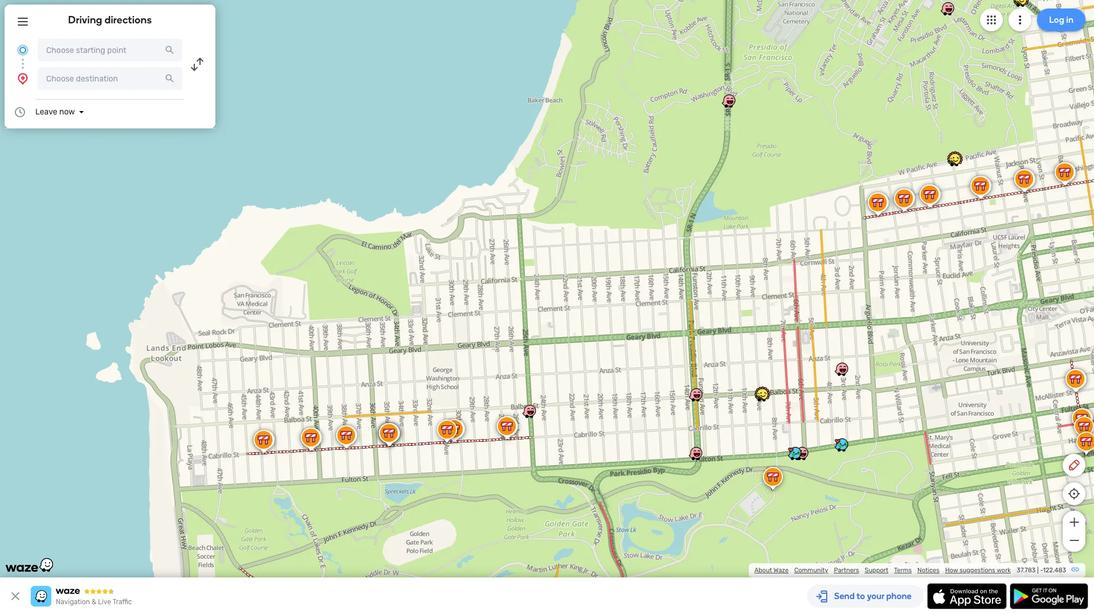 Task type: vqa. For each thing, say whether or not it's contained in the screenshot.
Choose starting point text field
yes



Task type: describe. For each thing, give the bounding box(es) containing it.
about waze community partners support terms notices how suggestions work
[[755, 567, 1012, 575]]

x image
[[9, 590, 22, 604]]

notices link
[[918, 567, 940, 575]]

37.783
[[1018, 567, 1036, 575]]

pencil image
[[1068, 459, 1082, 473]]

Choose starting point text field
[[38, 39, 182, 62]]

zoom in image
[[1068, 516, 1082, 530]]

-
[[1041, 567, 1044, 575]]

live
[[98, 599, 111, 607]]

terms link
[[895, 567, 912, 575]]

leave
[[35, 107, 57, 117]]

work
[[998, 567, 1012, 575]]

suggestions
[[960, 567, 996, 575]]

how
[[946, 567, 959, 575]]

community
[[795, 567, 829, 575]]

driving directions
[[68, 14, 152, 26]]

navigation & live traffic
[[56, 599, 132, 607]]

partners link
[[835, 567, 860, 575]]

community link
[[795, 567, 829, 575]]

link image
[[1072, 566, 1081, 575]]



Task type: locate. For each thing, give the bounding box(es) containing it.
waze
[[774, 567, 789, 575]]

driving
[[68, 14, 102, 26]]

partners
[[835, 567, 860, 575]]

37.783 | -122.483
[[1018, 567, 1067, 575]]

directions
[[105, 14, 152, 26]]

zoom out image
[[1068, 534, 1082, 548]]

clock image
[[13, 106, 27, 119]]

122.483
[[1044, 567, 1067, 575]]

location image
[[16, 72, 30, 86]]

about waze link
[[755, 567, 789, 575]]

|
[[1038, 567, 1039, 575]]

terms
[[895, 567, 912, 575]]

support link
[[865, 567, 889, 575]]

support
[[865, 567, 889, 575]]

how suggestions work link
[[946, 567, 1012, 575]]

navigation
[[56, 599, 90, 607]]

notices
[[918, 567, 940, 575]]

&
[[92, 599, 96, 607]]

about
[[755, 567, 773, 575]]

traffic
[[113, 599, 132, 607]]

leave now
[[35, 107, 75, 117]]

current location image
[[16, 43, 30, 57]]

now
[[59, 107, 75, 117]]

Choose destination text field
[[38, 67, 182, 90]]



